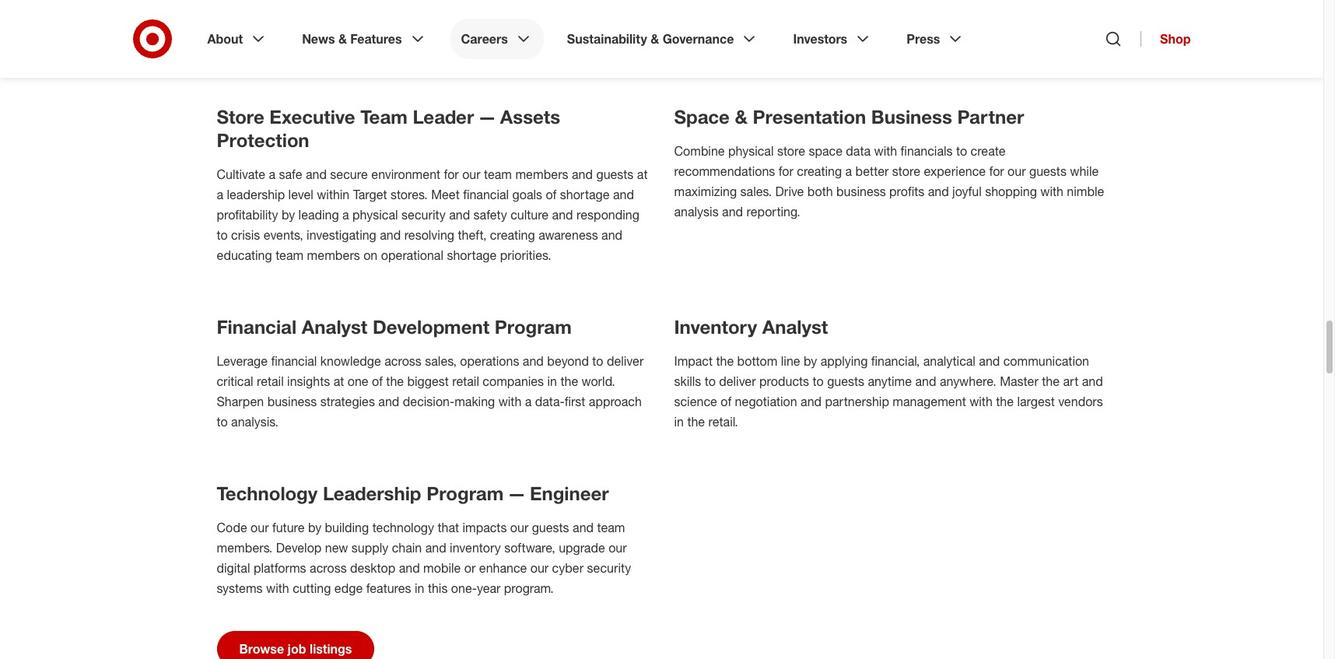 Task type: vqa. For each thing, say whether or not it's contained in the screenshot.
our within the Cultivate a safe and secure environment for our team members and guests at a leadership level within Target stores. Meet financial goals of shortage and profitability by leading a physical security and safety culture and responding to crisis events, investigating and resolving theft, creating awareness and educating team members on operational shortage priorities.
yes



Task type: describe. For each thing, give the bounding box(es) containing it.
one
[[348, 374, 369, 389]]

guests inside code our future by building technology that impacts our guests and team members. develop new supply chain and inventory software, upgrade our digital platforms across desktop and mobile or enhance our cyber security systems with cutting edge features in this one-year program.
[[532, 520, 570, 536]]

largest
[[1018, 394, 1055, 410]]

creating inside combine physical store space data with financials to create recommendations for creating a better store experience for our guests while maximizing sales. drive both business profits and joyful shopping with nimble analysis and reporting.
[[797, 164, 842, 179]]

leader
[[413, 105, 474, 129]]

to up world.
[[593, 354, 604, 369]]

operations
[[460, 354, 520, 369]]

by inside code our future by building technology that impacts our guests and team members. develop new supply chain and inventory software, upgrade our digital platforms across desktop and mobile or enhance our cyber security systems with cutting edge features in this one-year program.
[[308, 520, 322, 536]]

to down "applying"
[[813, 374, 824, 389]]

technology
[[373, 520, 434, 536]]

1 vertical spatial program
[[427, 482, 504, 505]]

browse job listings link
[[217, 632, 375, 659]]

data
[[846, 143, 871, 159]]

leading
[[299, 207, 339, 223]]

1 vertical spatial store
[[893, 164, 921, 179]]

analyst for inventory
[[763, 316, 828, 339]]

financials
[[901, 143, 953, 159]]

1 horizontal spatial —
[[509, 482, 525, 505]]

protection
[[217, 129, 309, 152]]

creating inside cultivate a safe and secure environment for our team members and guests at a leadership level within target stores. meet financial goals of shortage and profitability by leading a physical security and safety culture and responding to crisis events, investigating and resolving theft, creating awareness and educating team members on operational shortage priorities.
[[490, 228, 535, 243]]

security inside code our future by building technology that impacts our guests and team members. develop new supply chain and inventory software, upgrade our digital platforms across desktop and mobile or enhance our cyber security systems with cutting edge features in this one-year program.
[[587, 561, 632, 576]]

analysis
[[675, 204, 719, 220]]

1 vertical spatial members
[[307, 248, 360, 263]]

cultivate a safe and secure environment for our team members and guests at a leadership level within target stores. meet financial goals of shortage and profitability by leading a physical security and safety culture and responding to crisis events, investigating and resolving theft, creating awareness and educating team members on operational shortage priorities.
[[217, 167, 648, 263]]

awareness
[[539, 228, 598, 243]]

shop
[[1161, 31, 1191, 47]]

the down master
[[997, 394, 1014, 410]]

our inside cultivate a safe and secure environment for our team members and guests at a leadership level within target stores. meet financial goals of shortage and profitability by leading a physical security and safety culture and responding to crisis events, investigating and resolving theft, creating awareness and educating team members on operational shortage priorities.
[[463, 167, 481, 182]]

& for space
[[735, 105, 748, 129]]

insights
[[287, 374, 330, 389]]

business for development
[[268, 394, 317, 410]]

our right upgrade
[[609, 541, 627, 556]]

knowledge
[[321, 354, 381, 369]]

financial inside cultivate a safe and secure environment for our team members and guests at a leadership level within target stores. meet financial goals of shortage and profitability by leading a physical security and safety culture and responding to crisis events, investigating and resolving theft, creating awareness and educating team members on operational shortage priorities.
[[463, 187, 509, 203]]

vendors
[[1059, 394, 1104, 410]]

job
[[288, 642, 306, 657]]

across inside code our future by building technology that impacts our guests and team members. develop new supply chain and inventory software, upgrade our digital platforms across desktop and mobile or enhance our cyber security systems with cutting edge features in this one-year program.
[[310, 561, 347, 576]]

with for financial analyst development program
[[499, 394, 522, 410]]

biggest
[[408, 374, 449, 389]]

analysis.
[[231, 414, 279, 430]]

the down the science in the right of the page
[[688, 414, 705, 430]]

investors link
[[783, 19, 884, 59]]

the down beyond
[[561, 374, 579, 389]]

features
[[351, 31, 402, 47]]

listings
[[310, 642, 352, 657]]

target
[[353, 187, 387, 203]]

nimble
[[1068, 184, 1105, 200]]

our up members.
[[251, 520, 269, 536]]

within
[[317, 187, 350, 203]]

responding
[[577, 207, 640, 223]]

& for news
[[339, 31, 347, 47]]

of inside impact the bottom line by applying financial, analytical and communication skills to deliver products to guests anytime and anywhere. master the art and science of negotiation and partnership management with the largest vendors in the retail.
[[721, 394, 732, 410]]

stores.
[[391, 187, 428, 203]]

1 retail from the left
[[257, 374, 284, 389]]

sales.
[[741, 184, 772, 200]]

inventory
[[675, 316, 758, 339]]

store
[[217, 105, 264, 129]]

a down cultivate in the left top of the page
[[217, 187, 223, 203]]

executive
[[270, 105, 355, 129]]

making
[[455, 394, 495, 410]]

deliver inside impact the bottom line by applying financial, analytical and communication skills to deliver products to guests anytime and anywhere. master the art and science of negotiation and partnership management with the largest vendors in the retail.
[[720, 374, 756, 389]]

safe
[[279, 167, 302, 182]]

combine physical store space data with financials to create recommendations for creating a better store experience for our guests while maximizing sales. drive both business profits and joyful shopping with nimble analysis and reporting.
[[675, 143, 1105, 220]]

careers link
[[450, 19, 544, 59]]

financial inside leverage financial knowledge across sales, operations and beyond to deliver critical retail insights at one of the biggest retail companies in the world. sharpen business strategies and decision-making with a data-first approach to analysis.
[[271, 354, 317, 369]]

technology leadership program — engineer
[[217, 482, 609, 505]]

a inside leverage financial knowledge across sales, operations and beyond to deliver critical retail insights at one of the biggest retail companies in the world. sharpen business strategies and decision-making with a data-first approach to analysis.
[[525, 394, 532, 410]]

data-
[[535, 394, 565, 410]]

shop link
[[1141, 31, 1191, 47]]

culture
[[511, 207, 549, 223]]

physical inside combine physical store space data with financials to create recommendations for creating a better store experience for our guests while maximizing sales. drive both business profits and joyful shopping with nimble analysis and reporting.
[[729, 143, 774, 159]]

experience
[[924, 164, 986, 179]]

drive
[[776, 184, 804, 200]]

the left art
[[1043, 374, 1060, 389]]

space & presentation business partner
[[675, 105, 1025, 129]]

meet
[[431, 187, 460, 203]]

digital
[[217, 561, 250, 576]]

secure
[[330, 167, 368, 182]]

impact the bottom line by applying financial, analytical and communication skills to deliver products to guests anytime and anywhere. master the art and science of negotiation and partnership management with the largest vendors in the retail.
[[675, 354, 1104, 430]]

first
[[565, 394, 586, 410]]

events,
[[264, 228, 303, 243]]

0 vertical spatial program
[[495, 316, 572, 339]]

communication
[[1004, 354, 1090, 369]]

0 vertical spatial shortage
[[560, 187, 610, 203]]

technology
[[217, 482, 318, 505]]

code our future by building technology that impacts our guests and team members. develop new supply chain and inventory software, upgrade our digital platforms across desktop and mobile or enhance our cyber security systems with cutting edge features in this one-year program.
[[217, 520, 632, 597]]

guests inside cultivate a safe and secure environment for our team members and guests at a leadership level within target stores. meet financial goals of shortage and profitability by leading a physical security and safety culture and responding to crisis events, investigating and resolving theft, creating awareness and educating team members on operational shortage priorities.
[[597, 167, 634, 182]]

skills
[[675, 374, 702, 389]]

a up investigating
[[343, 207, 349, 223]]

line
[[781, 354, 801, 369]]

by inside cultivate a safe and secure environment for our team members and guests at a leadership level within target stores. meet financial goals of shortage and profitability by leading a physical security and safety culture and responding to crisis events, investigating and resolving theft, creating awareness and educating team members on operational shortage priorities.
[[282, 207, 295, 223]]

news & features link
[[291, 19, 438, 59]]

combine
[[675, 143, 725, 159]]

0 horizontal spatial shortage
[[447, 248, 497, 263]]

while
[[1071, 164, 1099, 179]]

about
[[207, 31, 243, 47]]

the right the impact
[[717, 354, 734, 369]]

investors
[[794, 31, 848, 47]]

analyst for financial
[[302, 316, 368, 339]]

to inside combine physical store space data with financials to create recommendations for creating a better store experience for our guests while maximizing sales. drive both business profits and joyful shopping with nimble analysis and reporting.
[[957, 143, 968, 159]]

shopping
[[986, 184, 1038, 200]]

business
[[872, 105, 953, 129]]

in inside leverage financial knowledge across sales, operations and beyond to deliver critical retail insights at one of the biggest retail companies in the world. sharpen business strategies and decision-making with a data-first approach to analysis.
[[548, 374, 557, 389]]

with for inventory analyst
[[970, 394, 993, 410]]

careers
[[461, 31, 508, 47]]

develop
[[276, 541, 322, 556]]

about link
[[197, 19, 279, 59]]

at inside leverage financial knowledge across sales, operations and beyond to deliver critical retail insights at one of the biggest retail companies in the world. sharpen business strategies and decision-making with a data-first approach to analysis.
[[334, 374, 344, 389]]

partnership
[[826, 394, 890, 410]]

a left 'safe'
[[269, 167, 276, 182]]

leverage financial knowledge across sales, operations and beyond to deliver critical retail insights at one of the biggest retail companies in the world. sharpen business strategies and decision-making with a data-first approach to analysis.
[[217, 354, 644, 430]]

store executive team leader — assets protection
[[217, 105, 561, 152]]



Task type: locate. For each thing, give the bounding box(es) containing it.
our up software, at bottom left
[[511, 520, 529, 536]]

at inside cultivate a safe and secure environment for our team members and guests at a leadership level within target stores. meet financial goals of shortage and profitability by leading a physical security and safety culture and responding to crisis events, investigating and resolving theft, creating awareness and educating team members on operational shortage priorities.
[[637, 167, 648, 182]]

creating up priorities.
[[490, 228, 535, 243]]

profits
[[890, 184, 925, 200]]

0 vertical spatial creating
[[797, 164, 842, 179]]

0 horizontal spatial business
[[268, 394, 317, 410]]

1 vertical spatial creating
[[490, 228, 535, 243]]

financial analyst development program
[[217, 316, 580, 339]]

features
[[366, 581, 412, 597]]

deliver inside leverage financial knowledge across sales, operations and beyond to deliver critical retail insights at one of the biggest retail companies in the world. sharpen business strategies and decision-making with a data-first approach to analysis.
[[607, 354, 644, 369]]

across inside leverage financial knowledge across sales, operations and beyond to deliver critical retail insights at one of the biggest retail companies in the world. sharpen business strategies and decision-making with a data-first approach to analysis.
[[385, 354, 422, 369]]

— left engineer at left
[[509, 482, 525, 505]]

2 horizontal spatial &
[[735, 105, 748, 129]]

applying
[[821, 354, 868, 369]]

1 vertical spatial across
[[310, 561, 347, 576]]

0 horizontal spatial —
[[479, 105, 495, 129]]

sharpen
[[217, 394, 264, 410]]

investigating
[[307, 228, 377, 243]]

1 vertical spatial business
[[268, 394, 317, 410]]

1 analyst from the left
[[302, 316, 368, 339]]

2 retail from the left
[[452, 374, 479, 389]]

in
[[548, 374, 557, 389], [675, 414, 684, 430], [415, 581, 425, 597]]

— inside store executive team leader — assets protection
[[479, 105, 495, 129]]

store
[[778, 143, 806, 159], [893, 164, 921, 179]]

2 horizontal spatial for
[[990, 164, 1005, 179]]

press link
[[896, 19, 976, 59]]

physical up recommendations
[[729, 143, 774, 159]]

0 vertical spatial by
[[282, 207, 295, 223]]

by
[[282, 207, 295, 223], [804, 354, 818, 369], [308, 520, 322, 536]]

our up safety
[[463, 167, 481, 182]]

1 horizontal spatial security
[[587, 561, 632, 576]]

1 vertical spatial in
[[675, 414, 684, 430]]

1 horizontal spatial store
[[893, 164, 921, 179]]

mobile
[[424, 561, 461, 576]]

0 horizontal spatial across
[[310, 561, 347, 576]]

priorities.
[[500, 248, 552, 263]]

2 vertical spatial in
[[415, 581, 425, 597]]

1 vertical spatial deliver
[[720, 374, 756, 389]]

with left nimble
[[1041, 184, 1064, 200]]

0 vertical spatial in
[[548, 374, 557, 389]]

products
[[760, 374, 810, 389]]

theft,
[[458, 228, 487, 243]]

0 vertical spatial security
[[402, 207, 446, 223]]

— left assets
[[479, 105, 495, 129]]

members up the goals
[[516, 167, 569, 182]]

0 horizontal spatial by
[[282, 207, 295, 223]]

by up develop
[[308, 520, 322, 536]]

1 vertical spatial security
[[587, 561, 632, 576]]

2 horizontal spatial by
[[804, 354, 818, 369]]

guests inside combine physical store space data with financials to create recommendations for creating a better store experience for our guests while maximizing sales. drive both business profits and joyful shopping with nimble analysis and reporting.
[[1030, 164, 1067, 179]]

1 horizontal spatial analyst
[[763, 316, 828, 339]]

leadership
[[323, 482, 422, 505]]

team up safety
[[484, 167, 512, 182]]

0 vertical spatial team
[[484, 167, 512, 182]]

space
[[809, 143, 843, 159]]

0 horizontal spatial store
[[778, 143, 806, 159]]

press
[[907, 31, 941, 47]]

2 horizontal spatial in
[[675, 414, 684, 430]]

impact
[[675, 354, 713, 369]]

0 vertical spatial at
[[637, 167, 648, 182]]

a
[[846, 164, 853, 179], [269, 167, 276, 182], [217, 187, 223, 203], [343, 207, 349, 223], [525, 394, 532, 410]]

1 horizontal spatial at
[[637, 167, 648, 182]]

retail up making on the left bottom of the page
[[452, 374, 479, 389]]

in inside impact the bottom line by applying financial, analytical and communication skills to deliver products to guests anytime and anywhere. master the art and science of negotiation and partnership management with the largest vendors in the retail.
[[675, 414, 684, 430]]

world.
[[582, 374, 615, 389]]

business inside leverage financial knowledge across sales, operations and beyond to deliver critical retail insights at one of the biggest retail companies in the world. sharpen business strategies and decision-making with a data-first approach to analysis.
[[268, 394, 317, 410]]

approach
[[589, 394, 642, 410]]

with up better
[[875, 143, 898, 159]]

a inside combine physical store space data with financials to create recommendations for creating a better store experience for our guests while maximizing sales. drive both business profits and joyful shopping with nimble analysis and reporting.
[[846, 164, 853, 179]]

recommendations
[[675, 164, 776, 179]]

1 horizontal spatial of
[[546, 187, 557, 203]]

future
[[272, 520, 305, 536]]

financial,
[[872, 354, 920, 369]]

0 vertical spatial business
[[837, 184, 886, 200]]

our down software, at bottom left
[[531, 561, 549, 576]]

to left crisis
[[217, 228, 228, 243]]

in up data-
[[548, 374, 557, 389]]

by up events,
[[282, 207, 295, 223]]

creating up both
[[797, 164, 842, 179]]

of inside cultivate a safe and secure environment for our team members and guests at a leadership level within target stores. meet financial goals of shortage and profitability by leading a physical security and safety culture and responding to crisis events, investigating and resolving theft, creating awareness and educating team members on operational shortage priorities.
[[546, 187, 557, 203]]

& left governance
[[651, 31, 660, 47]]

1 horizontal spatial across
[[385, 354, 422, 369]]

—
[[479, 105, 495, 129], [509, 482, 525, 505]]

physical inside cultivate a safe and secure environment for our team members and guests at a leadership level within target stores. meet financial goals of shortage and profitability by leading a physical security and safety culture and responding to crisis events, investigating and resolving theft, creating awareness and educating team members on operational shortage priorities.
[[353, 207, 398, 223]]

in down the science in the right of the page
[[675, 414, 684, 430]]

1 horizontal spatial for
[[779, 164, 794, 179]]

1 horizontal spatial physical
[[729, 143, 774, 159]]

with inside leverage financial knowledge across sales, operations and beyond to deliver critical retail insights at one of the biggest retail companies in the world. sharpen business strategies and decision-making with a data-first approach to analysis.
[[499, 394, 522, 410]]

1 horizontal spatial &
[[651, 31, 660, 47]]

guests inside impact the bottom line by applying financial, analytical and communication skills to deliver products to guests anytime and anywhere. master the art and science of negotiation and partnership management with the largest vendors in the retail.
[[828, 374, 865, 389]]

members down investigating
[[307, 248, 360, 263]]

in left this
[[415, 581, 425, 597]]

in inside code our future by building technology that impacts our guests and team members. develop new supply chain and inventory software, upgrade our digital platforms across desktop and mobile or enhance our cyber security systems with cutting edge features in this one-year program.
[[415, 581, 425, 597]]

0 vertical spatial store
[[778, 143, 806, 159]]

to up experience
[[957, 143, 968, 159]]

1 vertical spatial physical
[[353, 207, 398, 223]]

to right skills
[[705, 374, 716, 389]]

security
[[402, 207, 446, 223], [587, 561, 632, 576]]

by inside impact the bottom line by applying financial, analytical and communication skills to deliver products to guests anytime and anywhere. master the art and science of negotiation and partnership management with the largest vendors in the retail.
[[804, 354, 818, 369]]

0 horizontal spatial financial
[[271, 354, 317, 369]]

1 horizontal spatial by
[[308, 520, 322, 536]]

2 vertical spatial of
[[721, 394, 732, 410]]

2 analyst from the left
[[763, 316, 828, 339]]

deliver up world.
[[607, 354, 644, 369]]

leadership
[[227, 187, 285, 203]]

1 vertical spatial at
[[334, 374, 344, 389]]

sustainability
[[567, 31, 648, 47]]

0 vertical spatial physical
[[729, 143, 774, 159]]

across up biggest
[[385, 354, 422, 369]]

0 horizontal spatial security
[[402, 207, 446, 223]]

0 vertical spatial deliver
[[607, 354, 644, 369]]

our
[[1008, 164, 1026, 179], [463, 167, 481, 182], [251, 520, 269, 536], [511, 520, 529, 536], [609, 541, 627, 556], [531, 561, 549, 576]]

with for space & presentation business partner
[[1041, 184, 1064, 200]]

program up beyond
[[495, 316, 572, 339]]

financial
[[217, 316, 297, 339]]

1 horizontal spatial team
[[484, 167, 512, 182]]

0 vertical spatial of
[[546, 187, 557, 203]]

0 horizontal spatial in
[[415, 581, 425, 597]]

shortage down the theft,
[[447, 248, 497, 263]]

to
[[957, 143, 968, 159], [217, 228, 228, 243], [593, 354, 604, 369], [705, 374, 716, 389], [813, 374, 824, 389], [217, 414, 228, 430]]

reporting.
[[747, 204, 801, 220]]

2 vertical spatial by
[[308, 520, 322, 536]]

analyst up line
[[763, 316, 828, 339]]

0 vertical spatial across
[[385, 354, 422, 369]]

0 vertical spatial members
[[516, 167, 569, 182]]

our up the 'shopping'
[[1008, 164, 1026, 179]]

0 horizontal spatial deliver
[[607, 354, 644, 369]]

team inside code our future by building technology that impacts our guests and team members. develop new supply chain and inventory software, upgrade our digital platforms across desktop and mobile or enhance our cyber security systems with cutting edge features in this one-year program.
[[597, 520, 625, 536]]

sales,
[[425, 354, 457, 369]]

at left one
[[334, 374, 344, 389]]

chain
[[392, 541, 422, 556]]

program.
[[504, 581, 554, 597]]

business for presentation
[[837, 184, 886, 200]]

1 vertical spatial team
[[276, 248, 304, 263]]

safety
[[474, 207, 507, 223]]

1 horizontal spatial in
[[548, 374, 557, 389]]

business down better
[[837, 184, 886, 200]]

development
[[373, 316, 490, 339]]

with inside impact the bottom line by applying financial, analytical and communication skills to deliver products to guests anytime and anywhere. master the art and science of negotiation and partnership management with the largest vendors in the retail.
[[970, 394, 993, 410]]

0 horizontal spatial team
[[276, 248, 304, 263]]

1 vertical spatial by
[[804, 354, 818, 369]]

0 vertical spatial financial
[[463, 187, 509, 203]]

by right line
[[804, 354, 818, 369]]

financial up insights
[[271, 354, 317, 369]]

a down data
[[846, 164, 853, 179]]

guests up software, at bottom left
[[532, 520, 570, 536]]

with down companies
[[499, 394, 522, 410]]

team
[[361, 105, 408, 129]]

of up retail.
[[721, 394, 732, 410]]

security inside cultivate a safe and secure environment for our team members and guests at a leadership level within target stores. meet financial goals of shortage and profitability by leading a physical security and safety culture and responding to crisis events, investigating and resolving theft, creating awareness and educating team members on operational shortage priorities.
[[402, 207, 446, 223]]

1 horizontal spatial shortage
[[560, 187, 610, 203]]

0 horizontal spatial at
[[334, 374, 344, 389]]

deliver
[[607, 354, 644, 369], [720, 374, 756, 389]]

analyst up knowledge
[[302, 316, 368, 339]]

security down upgrade
[[587, 561, 632, 576]]

upgrade
[[559, 541, 605, 556]]

the left biggest
[[386, 374, 404, 389]]

1 horizontal spatial business
[[837, 184, 886, 200]]

across down new
[[310, 561, 347, 576]]

1 horizontal spatial members
[[516, 167, 569, 182]]

business down insights
[[268, 394, 317, 410]]

0 vertical spatial —
[[479, 105, 495, 129]]

2 horizontal spatial of
[[721, 394, 732, 410]]

for inside cultivate a safe and secure environment for our team members and guests at a leadership level within target stores. meet financial goals of shortage and profitability by leading a physical security and safety culture and responding to crisis events, investigating and resolving theft, creating awareness and educating team members on operational shortage priorities.
[[444, 167, 459, 182]]

1 vertical spatial —
[[509, 482, 525, 505]]

code
[[217, 520, 247, 536]]

environment
[[371, 167, 441, 182]]

with inside code our future by building technology that impacts our guests and team members. develop new supply chain and inventory software, upgrade our digital platforms across desktop and mobile or enhance our cyber security systems with cutting edge features in this one-year program.
[[266, 581, 289, 597]]

guests down "applying"
[[828, 374, 865, 389]]

cultivate
[[217, 167, 265, 182]]

one-
[[451, 581, 477, 597]]

a left data-
[[525, 394, 532, 410]]

1 horizontal spatial financial
[[463, 187, 509, 203]]

analytical
[[924, 354, 976, 369]]

program up the that
[[427, 482, 504, 505]]

beyond
[[547, 354, 589, 369]]

of inside leverage financial knowledge across sales, operations and beyond to deliver critical retail insights at one of the biggest retail companies in the world. sharpen business strategies and decision-making with a data-first approach to analysis.
[[372, 374, 383, 389]]

1 vertical spatial financial
[[271, 354, 317, 369]]

0 horizontal spatial physical
[[353, 207, 398, 223]]

members
[[516, 167, 569, 182], [307, 248, 360, 263]]

& right news
[[339, 31, 347, 47]]

& for sustainability
[[651, 31, 660, 47]]

with down anywhere.
[[970, 394, 993, 410]]

new
[[325, 541, 348, 556]]

for down create
[[990, 164, 1005, 179]]

security up "resolving"
[[402, 207, 446, 223]]

inventory
[[450, 541, 501, 556]]

bottom
[[738, 354, 778, 369]]

1 horizontal spatial creating
[[797, 164, 842, 179]]

0 horizontal spatial analyst
[[302, 316, 368, 339]]

year
[[477, 581, 501, 597]]

governance
[[663, 31, 734, 47]]

0 horizontal spatial retail
[[257, 374, 284, 389]]

0 horizontal spatial creating
[[490, 228, 535, 243]]

cutting
[[293, 581, 331, 597]]

1 vertical spatial of
[[372, 374, 383, 389]]

business inside combine physical store space data with financials to create recommendations for creating a better store experience for our guests while maximizing sales. drive both business profits and joyful shopping with nimble analysis and reporting.
[[837, 184, 886, 200]]

guests up responding
[[597, 167, 634, 182]]

presentation
[[753, 105, 867, 129]]

0 horizontal spatial for
[[444, 167, 459, 182]]

0 horizontal spatial &
[[339, 31, 347, 47]]

1 horizontal spatial retail
[[452, 374, 479, 389]]

the
[[717, 354, 734, 369], [386, 374, 404, 389], [561, 374, 579, 389], [1043, 374, 1060, 389], [997, 394, 1014, 410], [688, 414, 705, 430]]

deliver down bottom
[[720, 374, 756, 389]]

store left space
[[778, 143, 806, 159]]

team up upgrade
[[597, 520, 625, 536]]

systems
[[217, 581, 263, 597]]

2 vertical spatial team
[[597, 520, 625, 536]]

software,
[[505, 541, 556, 556]]

with down platforms
[[266, 581, 289, 597]]

at up responding
[[637, 167, 648, 182]]

anywhere.
[[940, 374, 997, 389]]

on
[[364, 248, 378, 263]]

physical down the target
[[353, 207, 398, 223]]

& inside "link"
[[339, 31, 347, 47]]

1 vertical spatial shortage
[[447, 248, 497, 263]]

& right space
[[735, 105, 748, 129]]

desktop
[[350, 561, 396, 576]]

0 horizontal spatial members
[[307, 248, 360, 263]]

joyful
[[953, 184, 982, 200]]

shortage up responding
[[560, 187, 610, 203]]

0 horizontal spatial of
[[372, 374, 383, 389]]

management
[[893, 394, 967, 410]]

anytime
[[868, 374, 912, 389]]

inventory analyst
[[675, 316, 828, 339]]

master
[[1000, 374, 1039, 389]]

that
[[438, 520, 459, 536]]

our inside combine physical store space data with financials to create recommendations for creating a better store experience for our guests while maximizing sales. drive both business profits and joyful shopping with nimble analysis and reporting.
[[1008, 164, 1026, 179]]

at
[[637, 167, 648, 182], [334, 374, 344, 389]]

sustainability & governance link
[[556, 19, 770, 59]]

store up profits
[[893, 164, 921, 179]]

of right the goals
[[546, 187, 557, 203]]

to down sharpen at left bottom
[[217, 414, 228, 430]]

of right one
[[372, 374, 383, 389]]

team down events,
[[276, 248, 304, 263]]

guests left while
[[1030, 164, 1067, 179]]

retail down leverage at left
[[257, 374, 284, 389]]

art
[[1064, 374, 1079, 389]]

program
[[495, 316, 572, 339], [427, 482, 504, 505]]

operational
[[381, 248, 444, 263]]

for up meet
[[444, 167, 459, 182]]

strategies
[[321, 394, 375, 410]]

engineer
[[530, 482, 609, 505]]

members.
[[217, 541, 273, 556]]

financial up safety
[[463, 187, 509, 203]]

2 horizontal spatial team
[[597, 520, 625, 536]]

decision-
[[403, 394, 455, 410]]

to inside cultivate a safe and secure environment for our team members and guests at a leadership level within target stores. meet financial goals of shortage and profitability by leading a physical security and safety culture and responding to crisis events, investigating and resolving theft, creating awareness and educating team members on operational shortage priorities.
[[217, 228, 228, 243]]

1 horizontal spatial deliver
[[720, 374, 756, 389]]

for up drive
[[779, 164, 794, 179]]

news & features
[[302, 31, 402, 47]]



